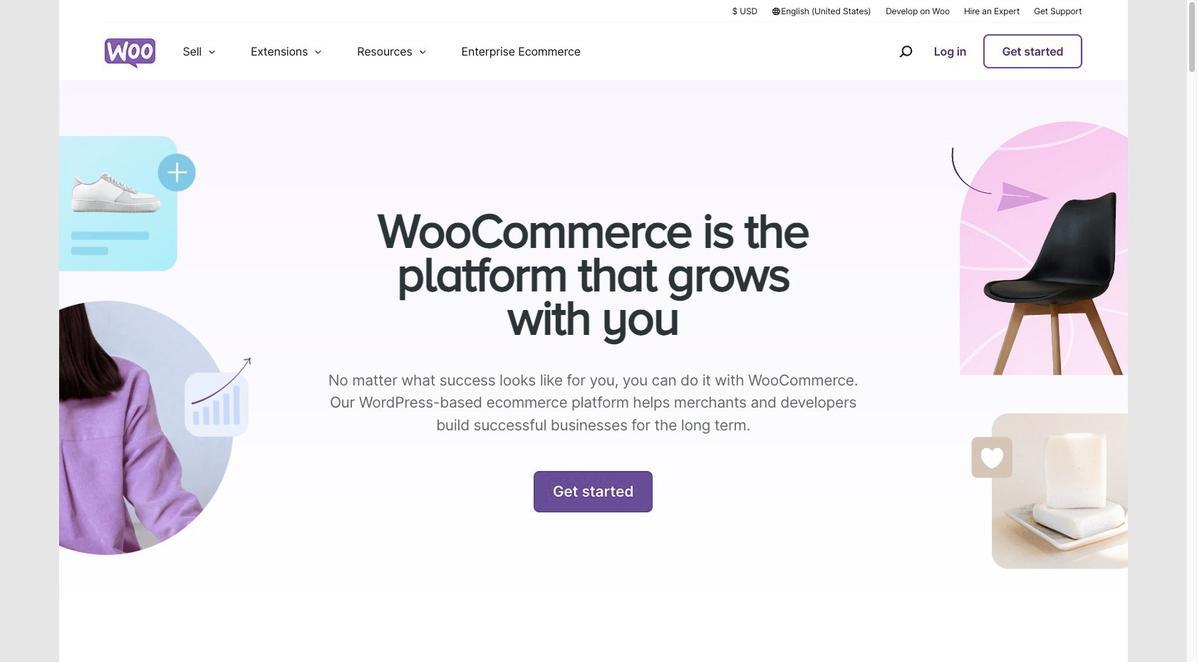 Task type: describe. For each thing, give the bounding box(es) containing it.
service navigation menu element
[[869, 28, 1083, 75]]

search image
[[895, 40, 917, 63]]



Task type: vqa. For each thing, say whether or not it's contained in the screenshot.
Service navigation menu element
yes



